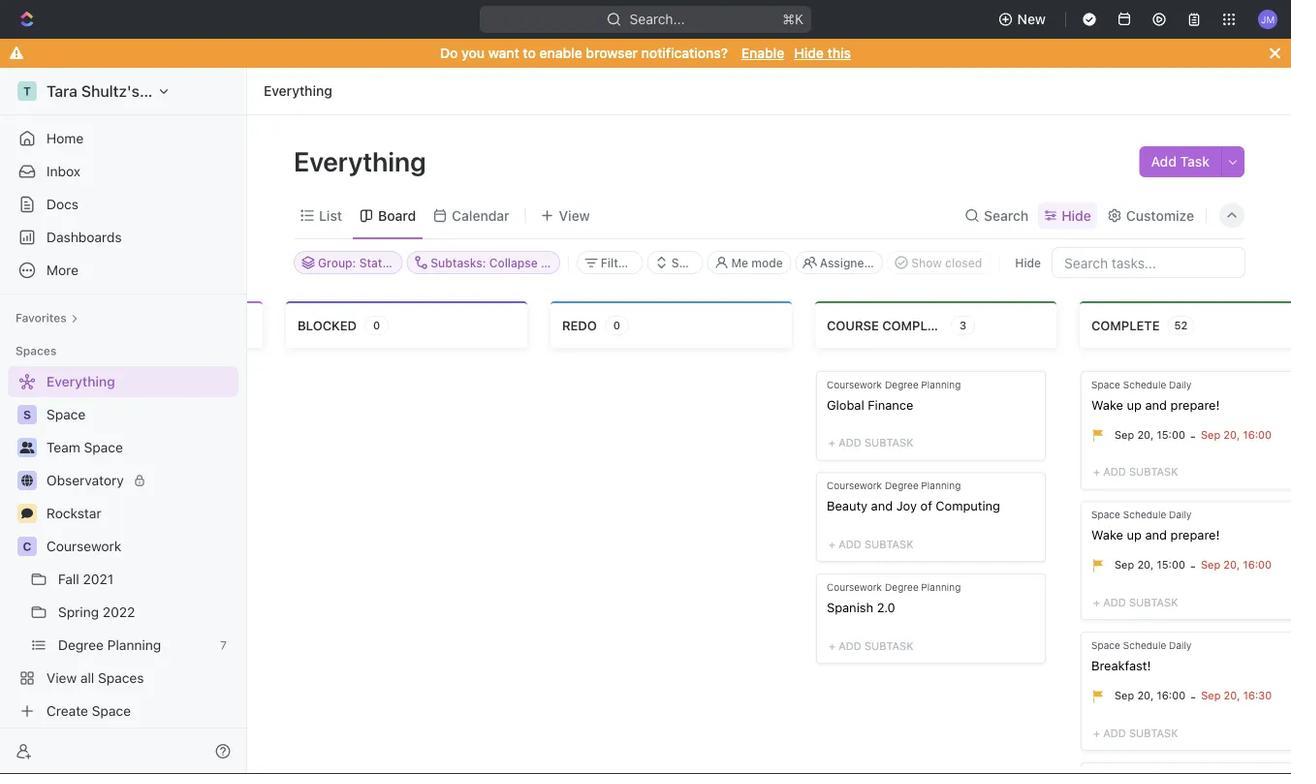 Task type: describe. For each thing, give the bounding box(es) containing it.
1 wake from the top
[[1092, 398, 1124, 412]]

list link
[[315, 202, 342, 229]]

list
[[319, 208, 342, 224]]

user group image
[[20, 442, 34, 454]]

degree planning
[[58, 638, 161, 654]]

0 horizontal spatial spaces
[[16, 344, 57, 358]]

spring 2022
[[58, 605, 135, 621]]

2 up from the top
[[1127, 528, 1142, 543]]

1 vertical spatial everything
[[294, 145, 432, 177]]

status
[[359, 256, 396, 270]]

assignees button
[[796, 251, 884, 274]]

degree inside sidebar navigation
[[58, 638, 104, 654]]

space schedule daily breakfast!
[[1092, 640, 1192, 673]]

view for view
[[559, 208, 590, 224]]

everything for everything link to the bottom
[[47, 374, 115, 390]]

add task button
[[1140, 146, 1222, 177]]

tree inside sidebar navigation
[[8, 367, 239, 727]]

mode
[[752, 256, 783, 270]]

do you want to enable browser notifications? enable hide this
[[440, 45, 851, 61]]

view button
[[534, 193, 597, 239]]

assignees
[[820, 256, 878, 270]]

coursework for coursework degree planning spanish 2.0
[[827, 582, 882, 593]]

course
[[827, 318, 879, 333]]

customize button
[[1101, 202, 1201, 229]]

⌘k
[[783, 11, 804, 27]]

inbox
[[47, 163, 81, 179]]

new button
[[991, 4, 1058, 35]]

fall
[[58, 572, 79, 588]]

to
[[523, 45, 536, 61]]

2022
[[103, 605, 135, 621]]

blocked
[[298, 318, 357, 333]]

spaces inside view all spaces link
[[98, 671, 144, 687]]

show closed button
[[887, 251, 991, 274]]

t
[[23, 84, 31, 98]]

s
[[23, 408, 31, 422]]

hide inside dropdown button
[[1062, 208, 1092, 224]]

dashboards
[[47, 229, 122, 245]]

tara shultz's workspace, , element
[[17, 81, 37, 101]]

enable
[[540, 45, 583, 61]]

52
[[1175, 320, 1188, 332]]

2 wake from the top
[[1092, 528, 1124, 543]]

filters button
[[577, 251, 644, 274]]

1 prepare! from the top
[[1171, 398, 1220, 412]]

create space
[[47, 704, 131, 720]]

hide button
[[1039, 202, 1098, 229]]

space, , element
[[17, 405, 37, 425]]

jm button
[[1253, 4, 1284, 35]]

0 vertical spatial -
[[1191, 429, 1197, 443]]

daily inside space schedule daily breakfast!
[[1170, 640, 1192, 651]]

everything for rightmost everything link
[[264, 83, 332, 99]]

notifications?
[[642, 45, 728, 61]]

view for view all spaces
[[47, 671, 77, 687]]

hide inside button
[[1016, 256, 1042, 270]]

shultz's
[[81, 82, 140, 100]]

2 space schedule daily wake up and prepare! from the top
[[1092, 510, 1220, 543]]

show
[[912, 256, 942, 270]]

2 sep 20 , 15:00 - sep 20 , 16:00 from the top
[[1115, 559, 1272, 574]]

observatory link
[[47, 465, 235, 497]]

board
[[378, 208, 416, 224]]

add task
[[1152, 154, 1210, 170]]

2 schedule from the top
[[1124, 510, 1167, 521]]

me
[[732, 256, 749, 270]]

group:
[[318, 256, 356, 270]]

favorites
[[16, 311, 67, 325]]

dashboards link
[[8, 222, 239, 253]]

0 vertical spatial all
[[541, 256, 554, 270]]

1 up from the top
[[1127, 398, 1142, 412]]

add inside add task button
[[1152, 154, 1177, 170]]

team space
[[47, 440, 123, 456]]

spanish
[[827, 600, 874, 615]]

group: status
[[318, 256, 396, 270]]

complete
[[1092, 318, 1160, 333]]

new
[[1018, 11, 1046, 27]]

browser
[[586, 45, 638, 61]]

subtasks: collapse all
[[431, 256, 554, 270]]

global
[[827, 398, 865, 412]]

collapse
[[489, 256, 538, 270]]

calendar
[[452, 208, 510, 224]]

closed
[[946, 256, 983, 270]]

search button
[[959, 202, 1035, 229]]

fall 2021
[[58, 572, 114, 588]]

want
[[488, 45, 520, 61]]

1 15:00 from the top
[[1157, 429, 1186, 441]]

show closed
[[912, 256, 983, 270]]

0 for redo
[[614, 320, 621, 332]]

team
[[47, 440, 80, 456]]

2021
[[83, 572, 114, 588]]

1 horizontal spatial everything link
[[259, 80, 337, 103]]

space link
[[47, 400, 235, 431]]

16:30
[[1244, 690, 1273, 702]]

finance
[[868, 398, 914, 412]]

comment image
[[21, 508, 33, 520]]

coursework link
[[47, 531, 235, 562]]

tara
[[47, 82, 77, 100]]

board link
[[374, 202, 416, 229]]

more
[[47, 262, 79, 278]]

2 daily from the top
[[1170, 510, 1192, 521]]

planning for and
[[922, 481, 961, 492]]

completed
[[883, 318, 960, 333]]

search...
[[630, 11, 685, 27]]

joy
[[897, 499, 917, 514]]

Search tasks... text field
[[1053, 248, 1245, 277]]



Task type: vqa. For each thing, say whether or not it's contained in the screenshot.


Task type: locate. For each thing, give the bounding box(es) containing it.
enable
[[742, 45, 785, 61]]

0 right blocked
[[373, 320, 380, 332]]

1 daily from the top
[[1170, 379, 1192, 390]]

hide
[[795, 45, 824, 61], [1062, 208, 1092, 224], [1016, 256, 1042, 270]]

coursework inside 'coursework degree planning spanish 2.0'
[[827, 582, 882, 593]]

1 vertical spatial 15:00
[[1157, 559, 1186, 572]]

create
[[47, 704, 88, 720]]

1 vertical spatial daily
[[1170, 510, 1192, 521]]

tree
[[8, 367, 239, 727]]

2 vertical spatial and
[[1146, 528, 1168, 543]]

1 vertical spatial everything link
[[8, 367, 235, 398]]

and inside coursework degree planning beauty and joy of computing
[[871, 499, 893, 514]]

degree inside coursework degree planning beauty and joy of computing
[[885, 481, 919, 492]]

degree for 2.0
[[885, 582, 919, 593]]

1 vertical spatial and
[[871, 499, 893, 514]]

2 0 from the left
[[614, 320, 621, 332]]

0 vertical spatial space schedule daily wake up and prepare!
[[1092, 379, 1220, 412]]

0 horizontal spatial everything link
[[8, 367, 235, 398]]

coursework degree planning global finance
[[827, 379, 961, 412]]

16:00 inside sep 20 , 16:00 - sep 20 , 16:30
[[1157, 690, 1186, 702]]

planning for finance
[[922, 379, 961, 390]]

docs
[[47, 196, 79, 212]]

rockstar link
[[47, 498, 235, 529]]

observatory
[[47, 473, 124, 489]]

degree
[[885, 379, 919, 390], [885, 481, 919, 492], [885, 582, 919, 593], [58, 638, 104, 654]]

coursework up global
[[827, 379, 882, 390]]

+
[[829, 437, 836, 450], [1094, 466, 1101, 479], [829, 538, 836, 551], [1094, 597, 1101, 609], [829, 640, 836, 652], [1094, 727, 1101, 740]]

0 vertical spatial 16:00
[[1244, 429, 1272, 441]]

course completed 3
[[827, 318, 967, 333]]

view up create
[[47, 671, 77, 687]]

1 vertical spatial view
[[47, 671, 77, 687]]

view up filters dropdown button
[[559, 208, 590, 224]]

everything inside sidebar navigation
[[47, 374, 115, 390]]

2.0
[[877, 600, 896, 615]]

2 vertical spatial daily
[[1170, 640, 1192, 651]]

tree containing everything
[[8, 367, 239, 727]]

tara shultz's workspace
[[47, 82, 224, 100]]

coursework up spanish
[[827, 582, 882, 593]]

all up create space
[[80, 671, 94, 687]]

0 vertical spatial wake
[[1092, 398, 1124, 412]]

planning down spring 2022 link in the bottom left of the page
[[107, 638, 161, 654]]

2 horizontal spatial hide
[[1062, 208, 1092, 224]]

hide left this
[[795, 45, 824, 61]]

search
[[984, 208, 1029, 224]]

degree up 2.0
[[885, 582, 919, 593]]

all
[[541, 256, 554, 270], [80, 671, 94, 687]]

15:00
[[1157, 429, 1186, 441], [1157, 559, 1186, 572]]

0 vertical spatial schedule
[[1124, 379, 1167, 390]]

3 schedule from the top
[[1124, 640, 1167, 651]]

view all spaces link
[[8, 663, 235, 694]]

home link
[[8, 123, 239, 154]]

you
[[462, 45, 485, 61]]

1 horizontal spatial 0
[[614, 320, 621, 332]]

degree planning link
[[58, 630, 213, 661]]

7
[[220, 639, 227, 653]]

planning down 'completed'
[[922, 379, 961, 390]]

degree down spring
[[58, 638, 104, 654]]

1 vertical spatial all
[[80, 671, 94, 687]]

degree inside the coursework degree planning global finance
[[885, 379, 919, 390]]

1 vertical spatial prepare!
[[1171, 528, 1220, 543]]

schedule inside space schedule daily breakfast!
[[1124, 640, 1167, 651]]

breakfast!
[[1092, 659, 1152, 673]]

2 vertical spatial 16:00
[[1157, 690, 1186, 702]]

coursework up fall 2021
[[47, 539, 121, 555]]

coursework inside coursework degree planning beauty and joy of computing
[[827, 481, 882, 492]]

coursework for coursework degree planning beauty and joy of computing
[[827, 481, 882, 492]]

everything
[[264, 83, 332, 99], [294, 145, 432, 177], [47, 374, 115, 390]]

all inside sidebar navigation
[[80, 671, 94, 687]]

0 right redo
[[614, 320, 621, 332]]

1 vertical spatial up
[[1127, 528, 1142, 543]]

globe image
[[21, 475, 33, 487]]

me mode
[[732, 256, 783, 270]]

spaces down favorites
[[16, 344, 57, 358]]

0 vertical spatial up
[[1127, 398, 1142, 412]]

1 horizontal spatial view
[[559, 208, 590, 224]]

planning for 2.0
[[922, 582, 961, 593]]

1 vertical spatial space schedule daily wake up and prepare!
[[1092, 510, 1220, 543]]

jm
[[1261, 13, 1275, 25]]

3
[[960, 320, 967, 332]]

calendar link
[[448, 202, 510, 229]]

of
[[921, 499, 933, 514]]

hide button
[[1008, 251, 1049, 274]]

2 vertical spatial hide
[[1016, 256, 1042, 270]]

0 horizontal spatial 0
[[373, 320, 380, 332]]

degree for and
[[885, 481, 919, 492]]

0 vertical spatial prepare!
[[1171, 398, 1220, 412]]

2 vertical spatial -
[[1191, 690, 1197, 704]]

create space link
[[8, 696, 235, 727]]

1 vertical spatial 16:00
[[1244, 559, 1272, 572]]

degree for finance
[[885, 379, 919, 390]]

,
[[1151, 429, 1154, 441], [1237, 429, 1241, 441], [1151, 559, 1154, 572], [1237, 559, 1241, 572], [1151, 690, 1154, 702], [1238, 690, 1241, 702]]

sort button
[[648, 251, 703, 274]]

workspace
[[144, 82, 224, 100]]

sidebar navigation
[[0, 68, 251, 775]]

coursework for coursework
[[47, 539, 121, 555]]

1 vertical spatial -
[[1191, 559, 1197, 574]]

coursework, , element
[[17, 537, 37, 557]]

view
[[559, 208, 590, 224], [47, 671, 77, 687]]

daily
[[1170, 379, 1192, 390], [1170, 510, 1192, 521], [1170, 640, 1192, 651]]

0 vertical spatial spaces
[[16, 344, 57, 358]]

sep 20 , 16:00 - sep 20 , 16:30
[[1115, 690, 1273, 704]]

more button
[[8, 255, 239, 286]]

0 vertical spatial sep 20 , 15:00 - sep 20 , 16:00
[[1115, 429, 1272, 443]]

coursework degree planning spanish 2.0
[[827, 582, 961, 615]]

spaces up create space link
[[98, 671, 144, 687]]

docs link
[[8, 189, 239, 220]]

prepare!
[[1171, 398, 1220, 412], [1171, 528, 1220, 543]]

1 vertical spatial spaces
[[98, 671, 144, 687]]

filters
[[601, 256, 636, 270]]

0 for blocked
[[373, 320, 380, 332]]

fall 2021 link
[[58, 564, 235, 595]]

1 vertical spatial hide
[[1062, 208, 1092, 224]]

3 daily from the top
[[1170, 640, 1192, 651]]

1 horizontal spatial spaces
[[98, 671, 144, 687]]

2 vertical spatial everything
[[47, 374, 115, 390]]

2 prepare! from the top
[[1171, 528, 1220, 543]]

coursework inside the coursework degree planning global finance
[[827, 379, 882, 390]]

hide down search
[[1016, 256, 1042, 270]]

all right the collapse
[[541, 256, 554, 270]]

0 horizontal spatial all
[[80, 671, 94, 687]]

1 horizontal spatial hide
[[1016, 256, 1042, 270]]

home
[[47, 130, 84, 146]]

view inside view button
[[559, 208, 590, 224]]

2 15:00 from the top
[[1157, 559, 1186, 572]]

up
[[1127, 398, 1142, 412], [1127, 528, 1142, 543]]

c
[[23, 540, 31, 554]]

coursework inside sidebar navigation
[[47, 539, 121, 555]]

beauty
[[827, 499, 868, 514]]

team space link
[[47, 433, 235, 464]]

1 sep 20 , 15:00 - sep 20 , 16:00 from the top
[[1115, 429, 1272, 443]]

do
[[440, 45, 458, 61]]

1 space schedule daily wake up and prepare! from the top
[[1092, 379, 1220, 412]]

0 vertical spatial view
[[559, 208, 590, 224]]

sep 20 , 15:00 - sep 20 , 16:00
[[1115, 429, 1272, 443], [1115, 559, 1272, 574]]

0 vertical spatial daily
[[1170, 379, 1192, 390]]

1 horizontal spatial all
[[541, 256, 554, 270]]

planning inside 'coursework degree planning spanish 2.0'
[[922, 582, 961, 593]]

degree inside 'coursework degree planning spanish 2.0'
[[885, 582, 919, 593]]

view all spaces
[[47, 671, 144, 687]]

coursework for coursework degree planning global finance
[[827, 379, 882, 390]]

space
[[1092, 379, 1121, 390], [47, 407, 86, 423], [84, 440, 123, 456], [1092, 510, 1121, 521], [1092, 640, 1121, 651], [92, 704, 131, 720]]

degree up joy
[[885, 481, 919, 492]]

planning inside coursework degree planning beauty and joy of computing
[[922, 481, 961, 492]]

0 vertical spatial and
[[1146, 398, 1168, 412]]

planning down of
[[922, 582, 961, 593]]

+ add subtask
[[829, 437, 914, 450], [1094, 466, 1179, 479], [829, 538, 914, 551], [1094, 597, 1179, 609], [829, 640, 914, 652], [1094, 727, 1179, 740]]

0 vertical spatial everything link
[[259, 80, 337, 103]]

16:00
[[1244, 429, 1272, 441], [1244, 559, 1272, 572], [1157, 690, 1186, 702]]

0
[[373, 320, 380, 332], [614, 320, 621, 332]]

me mode button
[[707, 251, 792, 274]]

2 vertical spatial schedule
[[1124, 640, 1167, 651]]

planning inside the coursework degree planning global finance
[[922, 379, 961, 390]]

computing
[[936, 499, 1001, 514]]

planning inside sidebar navigation
[[107, 638, 161, 654]]

0 vertical spatial 15:00
[[1157, 429, 1186, 441]]

0 horizontal spatial hide
[[795, 45, 824, 61]]

task
[[1181, 154, 1210, 170]]

add
[[1152, 154, 1177, 170], [839, 437, 862, 450], [1104, 466, 1127, 479], [839, 538, 862, 551], [1104, 597, 1127, 609], [839, 640, 862, 652], [1104, 727, 1127, 740]]

1 vertical spatial schedule
[[1124, 510, 1167, 521]]

0 vertical spatial hide
[[795, 45, 824, 61]]

wake
[[1092, 398, 1124, 412], [1092, 528, 1124, 543]]

degree up finance at right
[[885, 379, 919, 390]]

sort
[[672, 256, 696, 270]]

1 vertical spatial wake
[[1092, 528, 1124, 543]]

1 schedule from the top
[[1124, 379, 1167, 390]]

view inside view all spaces link
[[47, 671, 77, 687]]

hide right search
[[1062, 208, 1092, 224]]

1 vertical spatial sep 20 , 15:00 - sep 20 , 16:00
[[1115, 559, 1272, 574]]

planning up of
[[922, 481, 961, 492]]

0 horizontal spatial view
[[47, 671, 77, 687]]

0 vertical spatial everything
[[264, 83, 332, 99]]

coursework up beauty
[[827, 481, 882, 492]]

space schedule daily wake up and prepare!
[[1092, 379, 1220, 412], [1092, 510, 1220, 543]]

view button
[[534, 202, 597, 229]]

20
[[1138, 429, 1151, 441], [1224, 429, 1237, 441], [1138, 559, 1151, 572], [1224, 559, 1237, 572], [1138, 690, 1151, 702], [1224, 690, 1238, 702]]

this
[[828, 45, 851, 61]]

1 0 from the left
[[373, 320, 380, 332]]

space inside space schedule daily breakfast!
[[1092, 640, 1121, 651]]



